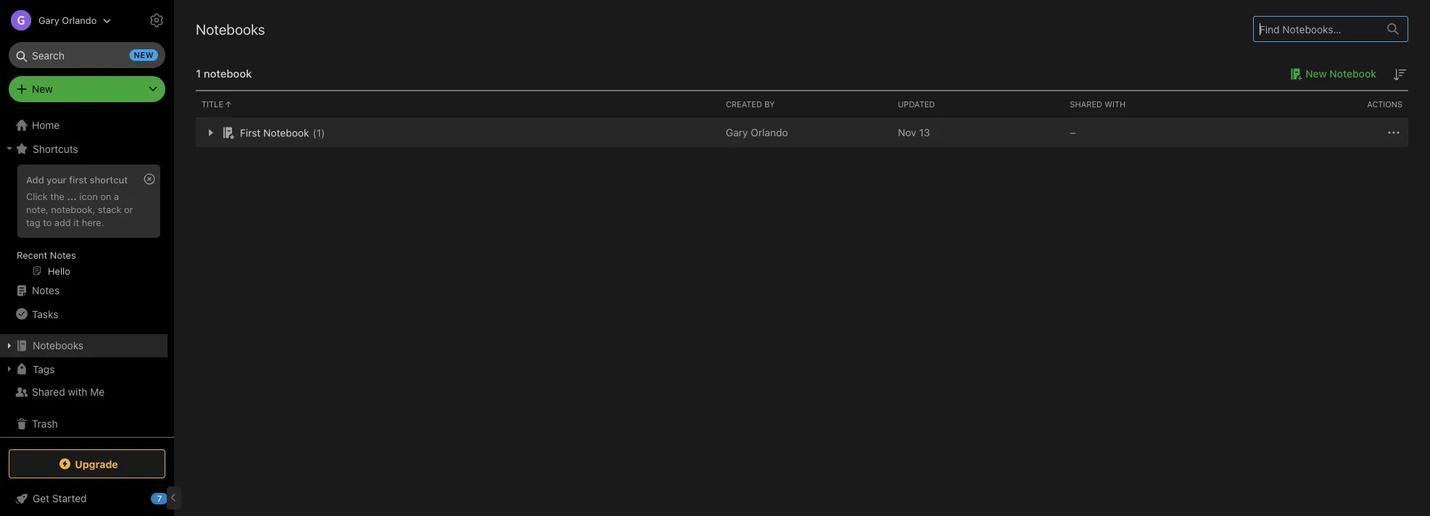 Task type: locate. For each thing, give the bounding box(es) containing it.
click the ...
[[26, 191, 77, 202]]

notes
[[50, 250, 76, 260], [32, 285, 60, 297]]

0 horizontal spatial orlando
[[62, 15, 97, 26]]

1 horizontal spatial new
[[1306, 68, 1328, 80]]

notes up "tasks"
[[32, 285, 60, 297]]

notebooks element
[[174, 0, 1431, 517]]

0 vertical spatial orlando
[[62, 15, 97, 26]]

group containing add your first shortcut
[[0, 160, 168, 285]]

group
[[0, 160, 168, 285]]

shortcuts button
[[0, 137, 168, 160]]

the
[[50, 191, 65, 202]]

arrow image
[[202, 124, 219, 141]]

orlando up 'search' text field
[[62, 15, 97, 26]]

1 horizontal spatial 1
[[317, 127, 321, 139]]

icon on a note, notebook, stack or tag to add it here.
[[26, 191, 133, 228]]

gary up 'search' text field
[[38, 15, 59, 26]]

notebook for new
[[1330, 68, 1377, 80]]

orlando inside first notebook "row"
[[751, 127, 788, 139]]

1 horizontal spatial notebooks
[[196, 20, 265, 37]]

1 right first
[[317, 127, 321, 139]]

0 vertical spatial 1
[[196, 67, 201, 80]]

orlando down by at the right top
[[751, 127, 788, 139]]

1 vertical spatial notebooks
[[33, 340, 84, 352]]

0 horizontal spatial notebooks
[[33, 340, 84, 352]]

0 horizontal spatial 1
[[196, 67, 201, 80]]

0 vertical spatial notes
[[50, 250, 76, 260]]

settings image
[[148, 12, 165, 29]]

0 vertical spatial notebook
[[1330, 68, 1377, 80]]

Find Notebooks… text field
[[1255, 17, 1379, 41]]

0 horizontal spatial notebook
[[263, 127, 309, 139]]

recent
[[17, 250, 47, 260]]

(
[[313, 127, 317, 139]]

created by
[[726, 100, 775, 109]]

1 vertical spatial gary orlando
[[726, 127, 788, 139]]

click to collapse image
[[169, 490, 180, 507]]

row group containing gary orlando
[[196, 118, 1409, 147]]

get started
[[33, 493, 87, 505]]

0 horizontal spatial new
[[32, 83, 53, 95]]

notebook inside "row"
[[263, 127, 309, 139]]

new up home
[[32, 83, 53, 95]]

13
[[920, 127, 931, 139]]

your
[[47, 174, 67, 185]]

7
[[157, 495, 162, 504]]

new notebook
[[1306, 68, 1377, 80]]

gary orlando down the created by
[[726, 127, 788, 139]]

gary
[[38, 15, 59, 26], [726, 127, 748, 139]]

tree containing home
[[0, 114, 174, 445]]

nov
[[898, 127, 917, 139]]

notebooks up tags
[[33, 340, 84, 352]]

tree
[[0, 114, 174, 445]]

new search field
[[19, 42, 158, 68]]

1 vertical spatial notes
[[32, 285, 60, 297]]

1 left notebook
[[196, 67, 201, 80]]

tags button
[[0, 358, 168, 381]]

home
[[32, 119, 60, 131]]

1
[[196, 67, 201, 80], [317, 127, 321, 139]]

notebook inside button
[[1330, 68, 1377, 80]]

expand tags image
[[4, 364, 15, 375]]

add
[[26, 174, 44, 185]]

0 horizontal spatial gary
[[38, 15, 59, 26]]

updated button
[[893, 91, 1065, 118]]

notes right "recent"
[[50, 250, 76, 260]]

row group
[[196, 118, 1409, 147]]

gary inside 'gary orlando' 'field'
[[38, 15, 59, 26]]

notebook left (
[[263, 127, 309, 139]]

notebooks inside tree
[[33, 340, 84, 352]]

gary down created
[[726, 127, 748, 139]]

0 vertical spatial new
[[1306, 68, 1328, 80]]

new inside button
[[1306, 68, 1328, 80]]

shortcuts
[[33, 143, 78, 155]]

notes link
[[0, 279, 168, 303]]

new
[[1306, 68, 1328, 80], [32, 83, 53, 95]]

new up actions "button"
[[1306, 68, 1328, 80]]

1 vertical spatial gary
[[726, 127, 748, 139]]

Sort field
[[1392, 65, 1409, 83]]

actions button
[[1237, 91, 1409, 118]]

1 vertical spatial 1
[[317, 127, 321, 139]]

notebook
[[1330, 68, 1377, 80], [263, 127, 309, 139]]

note,
[[26, 204, 48, 215]]

updated
[[898, 100, 936, 109]]

actions
[[1368, 100, 1403, 109]]

1 vertical spatial new
[[32, 83, 53, 95]]

1 horizontal spatial orlando
[[751, 127, 788, 139]]

more actions image
[[1386, 124, 1403, 141]]

Search text field
[[19, 42, 155, 68]]

new button
[[9, 76, 165, 102]]

home link
[[0, 114, 174, 137]]

1 horizontal spatial notebook
[[1330, 68, 1377, 80]]

with
[[68, 386, 87, 398]]

More actions field
[[1386, 124, 1403, 141]]

notebooks up notebook
[[196, 20, 265, 37]]

1 vertical spatial orlando
[[751, 127, 788, 139]]

1 inside first notebook "row"
[[317, 127, 321, 139]]

gary orlando inside first notebook "row"
[[726, 127, 788, 139]]

gary inside first notebook "row"
[[726, 127, 748, 139]]

1 horizontal spatial gary orlando
[[726, 127, 788, 139]]

new inside popup button
[[32, 83, 53, 95]]

first
[[69, 174, 87, 185]]

1 vertical spatial notebook
[[263, 127, 309, 139]]

gary orlando up 'search' text field
[[38, 15, 97, 26]]

0 vertical spatial gary orlando
[[38, 15, 97, 26]]

row group inside notebooks element
[[196, 118, 1409, 147]]

shared with me link
[[0, 381, 168, 404]]

1 notebook
[[196, 67, 252, 80]]

Account field
[[0, 6, 111, 35]]

gary orlando
[[38, 15, 97, 26], [726, 127, 788, 139]]

notebook up actions "button"
[[1330, 68, 1377, 80]]

0 vertical spatial gary
[[38, 15, 59, 26]]

...
[[67, 191, 77, 202]]

me
[[90, 386, 105, 398]]

0 horizontal spatial gary orlando
[[38, 15, 97, 26]]

orlando
[[62, 15, 97, 26], [751, 127, 788, 139]]

notebooks
[[196, 20, 265, 37], [33, 340, 84, 352]]

1 horizontal spatial gary
[[726, 127, 748, 139]]

new for new
[[32, 83, 53, 95]]

Help and Learning task checklist field
[[0, 488, 174, 511]]

by
[[765, 100, 775, 109]]



Task type: vqa. For each thing, say whether or not it's contained in the screenshot.
Note Window Element
no



Task type: describe. For each thing, give the bounding box(es) containing it.
or
[[124, 204, 133, 215]]

new notebook button
[[1286, 65, 1377, 83]]

stack
[[98, 204, 122, 215]]

first notebook row
[[196, 118, 1409, 147]]

upgrade
[[75, 458, 118, 470]]

title
[[202, 100, 224, 109]]

created by button
[[720, 91, 893, 118]]

new for new notebook
[[1306, 68, 1328, 80]]

add your first shortcut
[[26, 174, 128, 185]]

sort options image
[[1392, 66, 1409, 83]]

with
[[1105, 100, 1126, 109]]

a
[[114, 191, 119, 202]]

recent notes
[[17, 250, 76, 260]]

shared with me
[[32, 386, 105, 398]]

tasks button
[[0, 303, 168, 326]]

notebook,
[[51, 204, 95, 215]]

nov 13
[[898, 127, 931, 139]]

click
[[26, 191, 48, 202]]

0 vertical spatial notebooks
[[196, 20, 265, 37]]

on
[[100, 191, 111, 202]]

notebooks link
[[0, 335, 168, 358]]

shared with
[[1071, 100, 1126, 109]]

trash
[[32, 418, 58, 430]]

shared
[[32, 386, 65, 398]]

shared
[[1071, 100, 1103, 109]]

created
[[726, 100, 763, 109]]

title button
[[196, 91, 720, 118]]

first notebook ( 1 )
[[240, 127, 325, 139]]

tag
[[26, 217, 40, 228]]

trash link
[[0, 413, 168, 436]]

started
[[52, 493, 87, 505]]

shortcut
[[90, 174, 128, 185]]

tags
[[33, 363, 55, 375]]

it
[[74, 217, 79, 228]]

–
[[1071, 127, 1076, 139]]

icon
[[79, 191, 98, 202]]

new
[[134, 50, 154, 60]]

tasks
[[32, 308, 58, 320]]

to
[[43, 217, 52, 228]]

notebook
[[204, 67, 252, 80]]

first
[[240, 127, 261, 139]]

get
[[33, 493, 49, 505]]

notebook for first
[[263, 127, 309, 139]]

here.
[[82, 217, 104, 228]]

expand notebooks image
[[4, 340, 15, 352]]

add
[[54, 217, 71, 228]]

upgrade button
[[9, 450, 165, 479]]

orlando inside 'field'
[[62, 15, 97, 26]]

gary orlando inside 'field'
[[38, 15, 97, 26]]

)
[[321, 127, 325, 139]]

shared with button
[[1065, 91, 1237, 118]]



